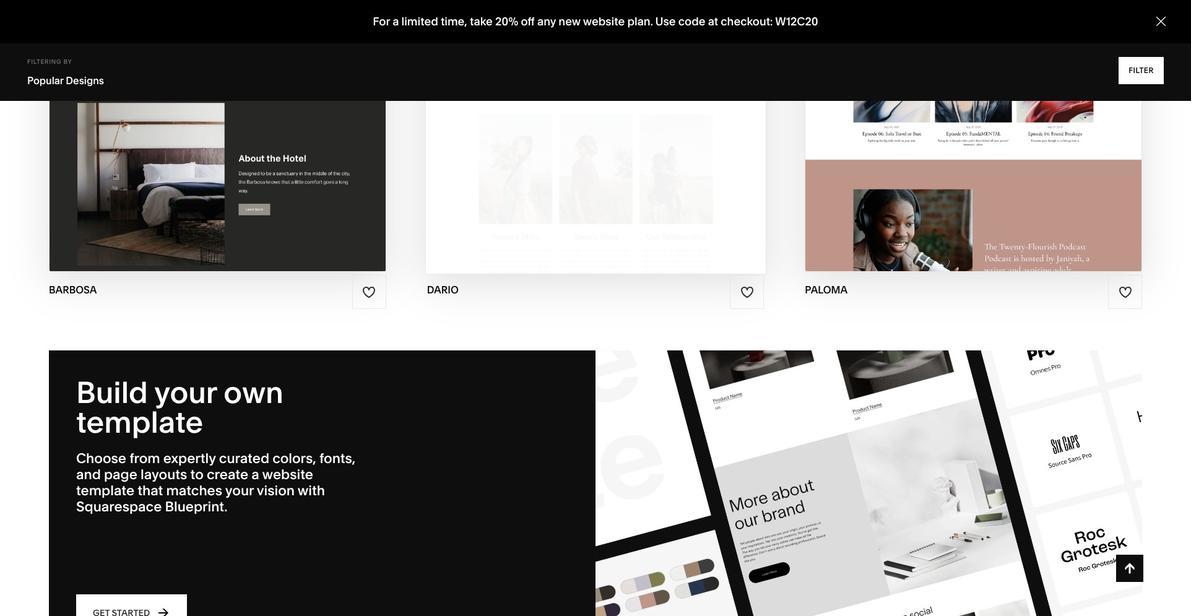 Task type: locate. For each thing, give the bounding box(es) containing it.
choose from expertly curated colors, fonts, and page layouts to create a website template that matches your vision with squarespace blueprint.
[[76, 450, 356, 515]]

take
[[470, 14, 493, 29]]

with right vision
[[298, 483, 325, 499]]

website right new
[[583, 14, 625, 29]]

1 vertical spatial dario
[[427, 284, 459, 296]]

0 vertical spatial with
[[573, 22, 604, 37]]

for a limited time, take 20% off any new website plan. use code at checkout: w12c20
[[373, 14, 819, 29]]

1 horizontal spatial a
[[393, 14, 399, 29]]

template inside build your own template
[[76, 404, 203, 440]]

add paloma to your favorites list image
[[1119, 285, 1133, 299]]

website left fonts,
[[262, 466, 313, 483]]

limited
[[402, 14, 438, 29]]

2 template from the top
[[76, 483, 134, 499]]

0 vertical spatial website
[[583, 14, 625, 29]]

1 horizontal spatial with
[[573, 22, 604, 37]]

with right the start
[[573, 22, 604, 37]]

0 horizontal spatial your
[[154, 374, 217, 411]]

fonts,
[[320, 450, 356, 467]]

1 vertical spatial a
[[252, 466, 259, 483]]

template up the from
[[76, 404, 203, 440]]

with
[[573, 22, 604, 37], [298, 483, 325, 499]]

colors,
[[273, 450, 316, 467]]

a right for
[[393, 14, 399, 29]]

0 horizontal spatial a
[[252, 466, 259, 483]]

plan.
[[628, 14, 653, 29]]

1 horizontal spatial your
[[225, 483, 254, 499]]

paloma
[[805, 284, 848, 296]]

template down choose
[[76, 483, 134, 499]]

page
[[104, 466, 137, 483]]

your
[[154, 374, 217, 411], [225, 483, 254, 499]]

1 vertical spatial template
[[76, 483, 134, 499]]

new
[[559, 14, 581, 29]]

code
[[679, 14, 706, 29]]

filtering by
[[27, 58, 72, 65]]

0 vertical spatial dario
[[607, 22, 646, 37]]

add barbosa to your favorites list image
[[362, 285, 376, 299]]

0 vertical spatial a
[[393, 14, 399, 29]]

dario
[[607, 22, 646, 37], [427, 284, 459, 296]]

template
[[76, 404, 203, 440], [76, 483, 134, 499]]

1 vertical spatial your
[[225, 483, 254, 499]]

vision
[[257, 483, 295, 499]]

1 vertical spatial website
[[262, 466, 313, 483]]

1 horizontal spatial website
[[583, 14, 625, 29]]

your inside build your own template
[[154, 374, 217, 411]]

a
[[393, 14, 399, 29], [252, 466, 259, 483]]

off
[[521, 14, 535, 29]]

start
[[532, 22, 570, 37]]

matches
[[166, 483, 222, 499]]

1 horizontal spatial dario
[[607, 22, 646, 37]]

filter button
[[1119, 57, 1164, 84]]

squarespace
[[76, 499, 162, 515]]

from
[[130, 450, 160, 467]]

0 horizontal spatial website
[[262, 466, 313, 483]]

1 template from the top
[[76, 404, 203, 440]]

curated
[[219, 450, 269, 467]]

preview of building your own template image
[[596, 351, 1143, 616]]

build your own template
[[76, 374, 284, 440]]

use
[[656, 14, 676, 29]]

a right create
[[252, 466, 259, 483]]

0 vertical spatial template
[[76, 404, 203, 440]]

at
[[708, 14, 719, 29]]

0 vertical spatial your
[[154, 374, 217, 411]]

0 horizontal spatial with
[[298, 483, 325, 499]]

1 vertical spatial with
[[298, 483, 325, 499]]

barbosa
[[49, 284, 97, 296]]

a inside choose from expertly curated colors, fonts, and page layouts to create a website template that matches your vision with squarespace blueprint.
[[252, 466, 259, 483]]

filter
[[1129, 66, 1155, 75]]

your inside choose from expertly curated colors, fonts, and page layouts to create a website template that matches your vision with squarespace blueprint.
[[225, 483, 254, 499]]

website
[[583, 14, 625, 29], [262, 466, 313, 483]]

website inside choose from expertly curated colors, fonts, and page layouts to create a website template that matches your vision with squarespace blueprint.
[[262, 466, 313, 483]]



Task type: describe. For each thing, give the bounding box(es) containing it.
with inside choose from expertly curated colors, fonts, and page layouts to create a website template that matches your vision with squarespace blueprint.
[[298, 483, 325, 499]]

blueprint.
[[165, 499, 228, 515]]

by
[[63, 58, 72, 65]]

start with dario
[[532, 22, 646, 37]]

own
[[224, 374, 284, 411]]

barbosa image
[[50, 0, 386, 271]]

dario inside button
[[607, 22, 646, 37]]

filtering
[[27, 58, 62, 65]]

add dario to your favorites list image
[[741, 285, 754, 299]]

that
[[138, 483, 163, 499]]

back to top image
[[1124, 562, 1137, 575]]

layouts
[[141, 466, 187, 483]]

0 horizontal spatial dario
[[427, 284, 459, 296]]

checkout:
[[721, 14, 773, 29]]

20%
[[495, 14, 519, 29]]

popular
[[27, 74, 64, 87]]

with inside button
[[573, 22, 604, 37]]

to
[[190, 466, 204, 483]]

expertly
[[163, 450, 216, 467]]

template inside choose from expertly curated colors, fonts, and page layouts to create a website template that matches your vision with squarespace blueprint.
[[76, 483, 134, 499]]

for
[[373, 14, 390, 29]]

start with dario button
[[532, 13, 659, 47]]

popular designs
[[27, 74, 104, 87]]

choose
[[76, 450, 126, 467]]

designs
[[66, 74, 104, 87]]

w12c20
[[776, 14, 819, 29]]

create
[[207, 466, 248, 483]]

build
[[76, 374, 148, 411]]

time,
[[441, 14, 468, 29]]

and
[[76, 466, 101, 483]]

any
[[538, 14, 556, 29]]

paloma image
[[806, 0, 1142, 271]]

dario image
[[426, 0, 766, 273]]



Task type: vqa. For each thing, say whether or not it's contained in the screenshot.
the Cami
no



